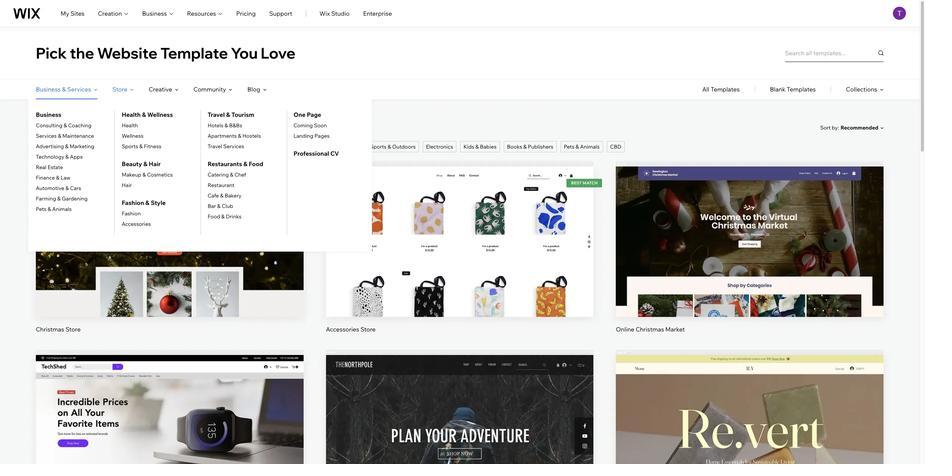 Task type: locate. For each thing, give the bounding box(es) containing it.
1 horizontal spatial christmas
[[636, 326, 664, 333]]

categories. use the left and right arrow keys to navigate the menu element
[[0, 79, 920, 99]]

resources button
[[187, 9, 223, 18]]

1 vertical spatial accessories
[[326, 326, 359, 333]]

& right the jewelry
[[140, 143, 143, 150]]

edit button for online store website templates - electronics store image's view popup button
[[152, 410, 187, 428]]

all for all
[[39, 143, 45, 150]]

store for online store website templates
[[61, 123, 81, 132]]

christmas store
[[36, 326, 81, 333]]

my sites
[[61, 10, 85, 17]]

sports & outdoors
[[370, 143, 416, 150]]

view inside christmas store group
[[163, 252, 177, 260]]

None search field
[[785, 44, 884, 62]]

view button inside online christmas market group
[[732, 247, 768, 265]]

home & decor link
[[222, 141, 264, 152]]

& inside the jewelry & accessories link
[[140, 143, 143, 150]]

view button for online store website templates - backpack store 'image'
[[442, 436, 478, 454]]

website
[[97, 44, 158, 62], [83, 123, 112, 132]]

& inside books & publishers link
[[523, 143, 527, 150]]

accessories inside group
[[326, 326, 359, 333]]

all
[[703, 86, 710, 93], [39, 143, 45, 150]]

categories by subject element
[[36, 79, 267, 99]]

0 vertical spatial all
[[703, 86, 710, 93]]

0 horizontal spatial all
[[39, 143, 45, 150]]

edit for edit button related to view popup button related to online store website templates - backpack store 'image'
[[454, 416, 466, 423]]

pricing
[[236, 10, 256, 17]]

website for store
[[83, 123, 112, 132]]

& right books
[[523, 143, 527, 150]]

beauty & wellness
[[271, 143, 316, 150]]

& left decor
[[241, 143, 245, 150]]

edit
[[744, 227, 756, 234], [164, 416, 175, 423], [454, 416, 466, 423], [744, 416, 756, 423]]

business inside categories by subject element
[[36, 86, 61, 93]]

business button
[[142, 9, 174, 18]]

view for view popup button inside the online christmas market group
[[743, 252, 757, 260]]

view button inside christmas store group
[[152, 247, 187, 265]]

online store website templates - home goods store image
[[616, 355, 884, 464]]

services
[[67, 86, 91, 93]]

1 vertical spatial website
[[83, 123, 112, 132]]

online for online store website templates
[[36, 123, 59, 132]]

store for christmas store
[[66, 326, 81, 333]]

electronics
[[426, 143, 453, 150]]

blank templates link
[[770, 79, 816, 99]]

view
[[163, 252, 177, 260], [743, 252, 757, 260], [163, 441, 177, 449], [453, 441, 467, 449], [743, 441, 757, 449]]

view button for online store website templates - online christmas market image
[[732, 247, 768, 265]]

& inside the beauty & wellness link
[[289, 143, 293, 150]]

&
[[62, 86, 66, 93], [83, 143, 87, 150], [140, 143, 143, 150], [195, 143, 199, 150], [241, 143, 245, 150], [289, 143, 293, 150], [388, 143, 391, 150], [476, 143, 479, 150], [523, 143, 527, 150], [576, 143, 579, 150]]

2 horizontal spatial templates
[[787, 86, 816, 93]]

1 vertical spatial all
[[39, 143, 45, 150]]

view inside online christmas market group
[[743, 252, 757, 260]]

pets
[[564, 143, 575, 150]]

love
[[261, 44, 296, 62]]

creative
[[149, 86, 172, 93]]

christmas store group
[[36, 161, 304, 334]]

& right fashion
[[83, 143, 87, 150]]

fashion
[[63, 143, 82, 150]]

1 horizontal spatial online
[[616, 326, 635, 333]]

sort by:
[[820, 124, 839, 131]]

business
[[142, 10, 167, 17], [36, 86, 61, 93]]

1 vertical spatial online
[[616, 326, 635, 333]]

fashion & clothing
[[63, 143, 109, 150]]

& right arts in the left of the page
[[195, 143, 199, 150]]

all inside generic categories element
[[703, 86, 710, 93]]

arts & crafts
[[184, 143, 215, 150]]

cbd link
[[607, 141, 625, 152]]

christmas
[[36, 326, 64, 333], [636, 326, 664, 333]]

& left services
[[62, 86, 66, 93]]

& inside home & decor link
[[241, 143, 245, 150]]

my
[[61, 10, 69, 17]]

templates
[[711, 86, 740, 93], [787, 86, 816, 93], [113, 123, 150, 132]]

& inside fashion & clothing link
[[83, 143, 87, 150]]

& right the beauty
[[289, 143, 293, 150]]

all for all templates
[[703, 86, 710, 93]]

1 horizontal spatial business
[[142, 10, 167, 17]]

recommended
[[841, 124, 879, 131]]

0 horizontal spatial online
[[36, 123, 59, 132]]

publishers
[[528, 143, 554, 150]]

0 horizontal spatial accessories
[[144, 143, 173, 150]]

& inside 'kids & babies' 'link'
[[476, 143, 479, 150]]

online inside group
[[616, 326, 635, 333]]

business inside popup button
[[142, 10, 167, 17]]

market
[[666, 326, 685, 333]]

& for pets
[[576, 143, 579, 150]]

view button
[[152, 247, 187, 265], [732, 247, 768, 265], [152, 436, 187, 454], [442, 436, 478, 454], [732, 436, 768, 454]]

animals
[[580, 143, 600, 150]]

online
[[36, 123, 59, 132], [616, 326, 635, 333]]

& right sports
[[388, 143, 391, 150]]

studio
[[331, 10, 350, 17]]

& right pets
[[576, 143, 579, 150]]

& inside categories by subject element
[[62, 86, 66, 93]]

books
[[507, 143, 522, 150]]

online for online christmas market
[[616, 326, 635, 333]]

templates inside "link"
[[787, 86, 816, 93]]

edit button for view popup button for online store website templates - home goods store image
[[732, 410, 768, 428]]

1 christmas from the left
[[36, 326, 64, 333]]

the
[[70, 44, 94, 62]]

0 horizontal spatial business
[[36, 86, 61, 93]]

0 horizontal spatial christmas
[[36, 326, 64, 333]]

jewelry & accessories
[[119, 143, 173, 150]]

online store website templates - backpack store image
[[326, 355, 594, 464]]

support
[[269, 10, 292, 17]]

& inside arts & crafts link
[[195, 143, 199, 150]]

kids
[[464, 143, 474, 150]]

blog
[[247, 86, 260, 93]]

view button for online store website templates - home goods store image
[[732, 436, 768, 454]]

wix
[[320, 10, 330, 17]]

1 horizontal spatial templates
[[711, 86, 740, 93]]

blank
[[770, 86, 786, 93]]

outdoors
[[392, 143, 416, 150]]

online store website templates - christmas store image
[[36, 167, 304, 317]]

2 christmas from the left
[[636, 326, 664, 333]]

my sites link
[[61, 9, 85, 18]]

jewelry
[[119, 143, 139, 150]]

arts & crafts link
[[180, 141, 218, 152]]

0 vertical spatial online
[[36, 123, 59, 132]]

edit for edit button corresponding to online store website templates - electronics store image's view popup button
[[164, 416, 175, 423]]

enterprise link
[[363, 9, 392, 18]]

edit for edit button in online christmas market group
[[744, 227, 756, 234]]

view for view popup button for online store website templates - home goods store image
[[743, 441, 757, 449]]

edit inside online christmas market group
[[744, 227, 756, 234]]

template
[[160, 44, 228, 62]]

& inside pets & animals link
[[576, 143, 579, 150]]

1 horizontal spatial all
[[703, 86, 710, 93]]

& right kids
[[476, 143, 479, 150]]

& for jewelry
[[140, 143, 143, 150]]

edit button
[[732, 222, 768, 240], [152, 410, 187, 428], [442, 410, 478, 428], [732, 410, 768, 428]]

1 horizontal spatial accessories
[[326, 326, 359, 333]]

0 vertical spatial business
[[142, 10, 167, 17]]

jewelry & accessories link
[[116, 141, 177, 152]]

cbd
[[610, 143, 622, 150]]

website for the
[[97, 44, 158, 62]]

store
[[112, 86, 127, 93], [61, 123, 81, 132], [66, 326, 81, 333], [361, 326, 376, 333]]

accessories
[[144, 143, 173, 150], [326, 326, 359, 333]]

1 vertical spatial business
[[36, 86, 61, 93]]

edit button inside online christmas market group
[[732, 222, 768, 240]]

0 vertical spatial website
[[97, 44, 158, 62]]

& inside 'sports & outdoors' link
[[388, 143, 391, 150]]

crafts
[[200, 143, 215, 150]]

creation
[[98, 10, 122, 17]]



Task type: vqa. For each thing, say whether or not it's contained in the screenshot.
the
yes



Task type: describe. For each thing, give the bounding box(es) containing it.
edit button for view popup button related to online store website templates - backpack store 'image'
[[442, 410, 478, 428]]

enterprise
[[363, 10, 392, 17]]

resources
[[187, 10, 216, 17]]

community
[[193, 86, 226, 93]]

edit button for view popup button inside the online christmas market group
[[732, 222, 768, 240]]

support link
[[269, 9, 292, 18]]

pick the website template you love
[[36, 44, 296, 62]]

beauty
[[271, 143, 288, 150]]

pets & animals link
[[561, 141, 603, 152]]

& for books
[[523, 143, 527, 150]]

online christmas market
[[616, 326, 685, 333]]

view for view popup button related to online store website templates - backpack store 'image'
[[453, 441, 467, 449]]

pricing link
[[236, 9, 256, 18]]

arts
[[184, 143, 194, 150]]

wellness
[[294, 143, 316, 150]]

generic categories element
[[703, 79, 884, 99]]

home
[[225, 143, 240, 150]]

& for beauty
[[289, 143, 293, 150]]

accessories store
[[326, 326, 376, 333]]

online store website templates
[[36, 123, 150, 132]]

templates for all templates
[[711, 86, 740, 93]]

wix studio
[[320, 10, 350, 17]]

online store website templates - online christmas market image
[[616, 167, 884, 317]]

& for business
[[62, 86, 66, 93]]

business for business
[[142, 10, 167, 17]]

online christmas market group
[[616, 161, 884, 334]]

online store website templates - accessories store image
[[326, 167, 594, 317]]

view for view popup button in the christmas store group
[[163, 252, 177, 260]]

babies
[[480, 143, 497, 150]]

& for home
[[241, 143, 245, 150]]

blank templates
[[770, 86, 816, 93]]

edit for edit button corresponding to view popup button for online store website templates - home goods store image
[[744, 416, 756, 423]]

& for sports
[[388, 143, 391, 150]]

sports
[[370, 143, 387, 150]]

creation button
[[98, 9, 129, 18]]

decor
[[246, 143, 260, 150]]

all templates link
[[703, 79, 740, 99]]

online store website templates - electronics store image
[[36, 355, 304, 464]]

home & decor
[[225, 143, 260, 150]]

all templates
[[703, 86, 740, 93]]

store inside categories by subject element
[[112, 86, 127, 93]]

all link
[[36, 141, 49, 152]]

& for kids
[[476, 143, 479, 150]]

0 horizontal spatial templates
[[113, 123, 150, 132]]

you
[[231, 44, 258, 62]]

pets & animals
[[564, 143, 600, 150]]

electronics link
[[423, 141, 457, 152]]

books & publishers
[[507, 143, 554, 150]]

view button for online store website templates - electronics store image
[[152, 436, 187, 454]]

beauty & wellness link
[[267, 141, 319, 152]]

pick
[[36, 44, 67, 62]]

sports & outdoors link
[[367, 141, 419, 152]]

by:
[[832, 124, 839, 131]]

sites
[[71, 10, 85, 17]]

books & publishers link
[[504, 141, 557, 152]]

business & services
[[36, 86, 91, 93]]

wix studio link
[[320, 9, 350, 18]]

sort
[[820, 124, 831, 131]]

kids & babies link
[[460, 141, 500, 152]]

clothing
[[88, 143, 109, 150]]

view for online store website templates - electronics store image's view popup button
[[163, 441, 177, 449]]

& for fashion
[[83, 143, 87, 150]]

accessories store group
[[326, 161, 594, 334]]

templates for blank templates
[[787, 86, 816, 93]]

kids & babies
[[464, 143, 497, 150]]

Search search field
[[785, 44, 884, 62]]

0 vertical spatial accessories
[[144, 143, 173, 150]]

store for accessories store
[[361, 326, 376, 333]]

profile image image
[[893, 7, 906, 20]]

fashion & clothing link
[[60, 141, 112, 152]]

business for business & services
[[36, 86, 61, 93]]

& for arts
[[195, 143, 199, 150]]

collections
[[846, 86, 878, 93]]



